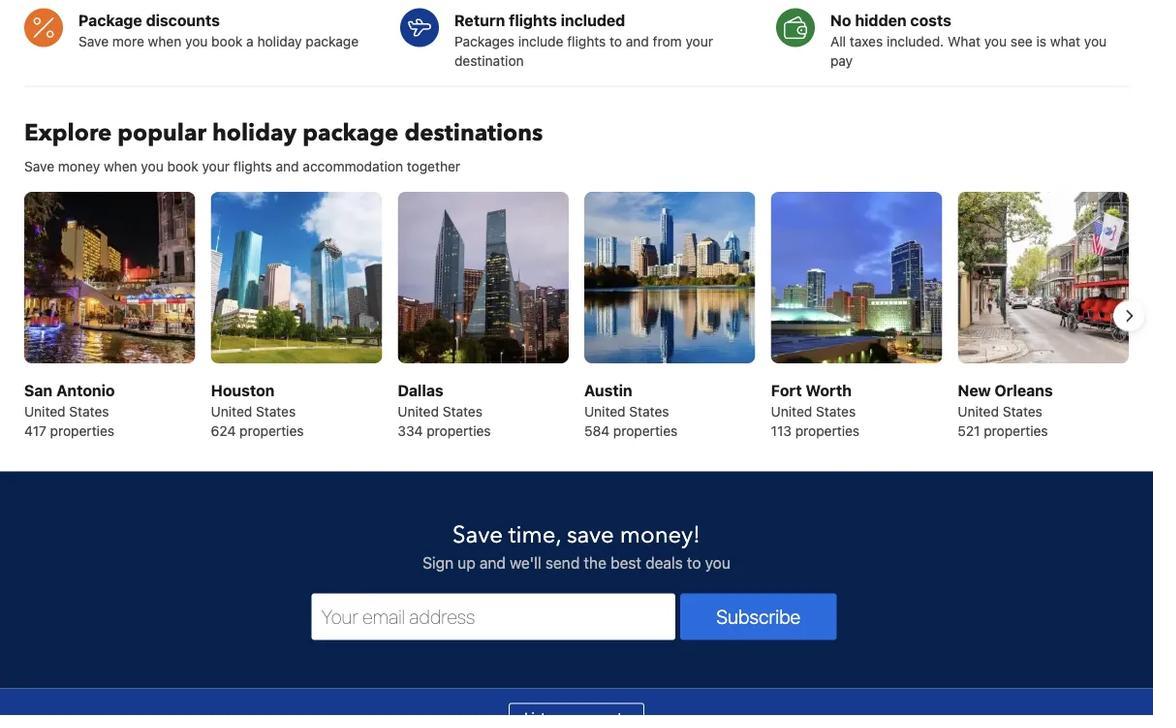 Task type: locate. For each thing, give the bounding box(es) containing it.
sign
[[423, 553, 454, 572]]

save left money
[[24, 159, 54, 174]]

popular
[[118, 118, 206, 150]]

and left the from
[[626, 34, 649, 49]]

accommodation
[[303, 159, 403, 174]]

united down the fort
[[771, 403, 812, 419]]

when inside package discounts save more when you book a holiday package
[[148, 34, 181, 49]]

properties inside houston united states 624 properties
[[239, 423, 304, 439]]

5 properties from the left
[[795, 423, 860, 439]]

4 properties from the left
[[613, 423, 678, 439]]

properties down worth
[[795, 423, 860, 439]]

1 vertical spatial holiday
[[212, 118, 297, 150]]

united inside fort worth united states 113 properties
[[771, 403, 812, 419]]

more
[[112, 34, 144, 49]]

save time, save money! sign up and we'll send the best deals to you
[[423, 520, 730, 572]]

destination
[[454, 53, 524, 69]]

states
[[69, 403, 109, 419], [256, 403, 296, 419], [443, 403, 482, 419], [629, 403, 669, 419], [816, 403, 856, 419], [1003, 403, 1042, 419]]

you inside 'save time, save money! sign up and we'll send the best deals to you'
[[705, 553, 730, 572]]

when
[[148, 34, 181, 49], [104, 159, 137, 174]]

2 vertical spatial and
[[480, 553, 506, 572]]

Your email address email field
[[312, 594, 675, 640]]

see
[[1010, 34, 1033, 49]]

holiday down a
[[212, 118, 297, 150]]

save down package
[[78, 34, 109, 49]]

0 vertical spatial flights
[[509, 11, 557, 30]]

united inside new orleans united states 521 properties
[[958, 403, 999, 419]]

all
[[830, 34, 846, 49]]

0 horizontal spatial save
[[24, 159, 54, 174]]

3 states from the left
[[443, 403, 482, 419]]

1 horizontal spatial and
[[480, 553, 506, 572]]

holiday right a
[[257, 34, 302, 49]]

united
[[24, 403, 66, 419], [211, 403, 252, 419], [398, 403, 439, 419], [584, 403, 626, 419], [771, 403, 812, 419], [958, 403, 999, 419]]

6 united from the left
[[958, 403, 999, 419]]

san antonio united states 417 properties
[[24, 381, 115, 439]]

you
[[185, 34, 208, 49], [984, 34, 1007, 49], [1084, 34, 1107, 49], [141, 159, 163, 174], [705, 553, 730, 572]]

states down the houston
[[256, 403, 296, 419]]

417
[[24, 423, 46, 439]]

1 vertical spatial save
[[24, 159, 54, 174]]

flights
[[509, 11, 557, 30], [567, 34, 606, 49], [233, 159, 272, 174]]

2 vertical spatial flights
[[233, 159, 272, 174]]

next image
[[1117, 305, 1140, 328]]

what
[[948, 34, 981, 49]]

united inside san antonio united states 417 properties
[[24, 403, 66, 419]]

san
[[24, 381, 53, 399]]

0 horizontal spatial book
[[167, 159, 198, 174]]

1 united from the left
[[24, 403, 66, 419]]

your right the from
[[685, 34, 713, 49]]

4 united from the left
[[584, 403, 626, 419]]

6 properties from the left
[[984, 423, 1048, 439]]

1 states from the left
[[69, 403, 109, 419]]

1 vertical spatial when
[[104, 159, 137, 174]]

flights inside the explore popular holiday package destinations save money when you book your flights and accommodation together
[[233, 159, 272, 174]]

fort worth united states 113 properties
[[771, 381, 860, 439]]

to
[[610, 34, 622, 49], [687, 553, 701, 572]]

states down antonio
[[69, 403, 109, 419]]

you down popular
[[141, 159, 163, 174]]

0 vertical spatial when
[[148, 34, 181, 49]]

properties right the 584
[[613, 423, 678, 439]]

properties inside dallas united states 334 properties
[[427, 423, 491, 439]]

include
[[518, 34, 563, 49]]

states down dallas
[[443, 403, 482, 419]]

2 states from the left
[[256, 403, 296, 419]]

1 vertical spatial flights
[[567, 34, 606, 49]]

0 vertical spatial your
[[685, 34, 713, 49]]

states down the orleans
[[1003, 403, 1042, 419]]

0 vertical spatial holiday
[[257, 34, 302, 49]]

states down austin
[[629, 403, 669, 419]]

2 properties from the left
[[239, 423, 304, 439]]

you inside package discounts save more when you book a holiday package
[[185, 34, 208, 49]]

your down popular
[[202, 159, 230, 174]]

and inside the explore popular holiday package destinations save money when you book your flights and accommodation together
[[276, 159, 299, 174]]

properties down antonio
[[50, 423, 114, 439]]

save inside package discounts save more when you book a holiday package
[[78, 34, 109, 49]]

return flights included packages include flights to and from your destination
[[454, 11, 713, 69]]

states down worth
[[816, 403, 856, 419]]

money!
[[620, 520, 700, 552]]

book left a
[[211, 34, 243, 49]]

1 horizontal spatial book
[[211, 34, 243, 49]]

0 vertical spatial package
[[306, 34, 359, 49]]

holiday inside the explore popular holiday package destinations save money when you book your flights and accommodation together
[[212, 118, 297, 150]]

5 states from the left
[[816, 403, 856, 419]]

states inside new orleans united states 521 properties
[[1003, 403, 1042, 419]]

new
[[958, 381, 991, 399]]

destinations
[[404, 118, 543, 150]]

package up the accommodation
[[302, 118, 399, 150]]

save
[[567, 520, 614, 552]]

united up "334"
[[398, 403, 439, 419]]

2 united from the left
[[211, 403, 252, 419]]

1 vertical spatial package
[[302, 118, 399, 150]]

0 horizontal spatial to
[[610, 34, 622, 49]]

money
[[58, 159, 100, 174]]

book
[[211, 34, 243, 49], [167, 159, 198, 174]]

is
[[1036, 34, 1046, 49]]

save
[[78, 34, 109, 49], [24, 159, 54, 174], [453, 520, 503, 552]]

1 horizontal spatial your
[[685, 34, 713, 49]]

package
[[78, 11, 142, 30]]

2 vertical spatial save
[[453, 520, 503, 552]]

2 horizontal spatial save
[[453, 520, 503, 552]]

properties right "334"
[[427, 423, 491, 439]]

save up "up"
[[453, 520, 503, 552]]

0 horizontal spatial your
[[202, 159, 230, 174]]

subscribe button
[[680, 594, 837, 640]]

from
[[653, 34, 682, 49]]

package
[[306, 34, 359, 49], [302, 118, 399, 150]]

taxes
[[850, 34, 883, 49]]

save inside the explore popular holiday package destinations save money when you book your flights and accommodation together
[[24, 159, 54, 174]]

properties right 624
[[239, 423, 304, 439]]

3 united from the left
[[398, 403, 439, 419]]

0 vertical spatial to
[[610, 34, 622, 49]]

properties
[[50, 423, 114, 439], [239, 423, 304, 439], [427, 423, 491, 439], [613, 423, 678, 439], [795, 423, 860, 439], [984, 423, 1048, 439]]

your
[[685, 34, 713, 49], [202, 159, 230, 174]]

0 vertical spatial save
[[78, 34, 109, 49]]

houston united states 624 properties
[[211, 381, 304, 439]]

when right money
[[104, 159, 137, 174]]

you down "discounts"
[[185, 34, 208, 49]]

1 vertical spatial to
[[687, 553, 701, 572]]

holiday
[[257, 34, 302, 49], [212, 118, 297, 150]]

the
[[584, 553, 606, 572]]

austin united states 584 properties
[[584, 381, 678, 439]]

send
[[545, 553, 580, 572]]

your inside the explore popular holiday package destinations save money when you book your flights and accommodation together
[[202, 159, 230, 174]]

united up 624
[[211, 403, 252, 419]]

explore popular holiday package destinations save money when you book your flights and accommodation together
[[24, 118, 543, 174]]

1 vertical spatial and
[[276, 159, 299, 174]]

explore
[[24, 118, 112, 150]]

dallas united states 334 properties
[[398, 381, 491, 439]]

0 horizontal spatial when
[[104, 159, 137, 174]]

you right the deals
[[705, 553, 730, 572]]

1 horizontal spatial to
[[687, 553, 701, 572]]

6 states from the left
[[1003, 403, 1042, 419]]

united up the 584
[[584, 403, 626, 419]]

0 vertical spatial and
[[626, 34, 649, 49]]

2 horizontal spatial and
[[626, 34, 649, 49]]

to down included
[[610, 34, 622, 49]]

1 properties from the left
[[50, 423, 114, 439]]

together
[[407, 159, 460, 174]]

up
[[458, 553, 475, 572]]

properties inside fort worth united states 113 properties
[[795, 423, 860, 439]]

fort
[[771, 381, 802, 399]]

to right the deals
[[687, 553, 701, 572]]

and right "up"
[[480, 553, 506, 572]]

3 properties from the left
[[427, 423, 491, 439]]

0 horizontal spatial and
[[276, 159, 299, 174]]

book down popular
[[167, 159, 198, 174]]

hidden
[[855, 11, 907, 30]]

package right a
[[306, 34, 359, 49]]

1 vertical spatial your
[[202, 159, 230, 174]]

and
[[626, 34, 649, 49], [276, 159, 299, 174], [480, 553, 506, 572]]

1 horizontal spatial save
[[78, 34, 109, 49]]

5 united from the left
[[771, 403, 812, 419]]

deals
[[645, 553, 683, 572]]

properties down the orleans
[[984, 423, 1048, 439]]

united up 417
[[24, 403, 66, 419]]

time,
[[509, 520, 561, 552]]

0 horizontal spatial flights
[[233, 159, 272, 174]]

4 states from the left
[[629, 403, 669, 419]]

1 vertical spatial book
[[167, 159, 198, 174]]

states inside houston united states 624 properties
[[256, 403, 296, 419]]

properties inside austin united states 584 properties
[[613, 423, 678, 439]]

a
[[246, 34, 254, 49]]

1 horizontal spatial when
[[148, 34, 181, 49]]

united down "new"
[[958, 403, 999, 419]]

0 vertical spatial book
[[211, 34, 243, 49]]

2 horizontal spatial flights
[[567, 34, 606, 49]]

states inside dallas united states 334 properties
[[443, 403, 482, 419]]

when down "discounts"
[[148, 34, 181, 49]]

properties inside new orleans united states 521 properties
[[984, 423, 1048, 439]]

and left the accommodation
[[276, 159, 299, 174]]



Task type: vqa. For each thing, say whether or not it's contained in the screenshot.
Falls,
no



Task type: describe. For each thing, give the bounding box(es) containing it.
book inside the explore popular holiday package destinations save money when you book your flights and accommodation together
[[167, 159, 198, 174]]

best
[[611, 553, 641, 572]]

521
[[958, 423, 980, 439]]

113
[[771, 423, 792, 439]]

included.
[[887, 34, 944, 49]]

624
[[211, 423, 236, 439]]

return
[[454, 11, 505, 30]]

united inside houston united states 624 properties
[[211, 403, 252, 419]]

united inside dallas united states 334 properties
[[398, 403, 439, 419]]

states inside austin united states 584 properties
[[629, 403, 669, 419]]

and inside 'save time, save money! sign up and we'll send the best deals to you'
[[480, 553, 506, 572]]

and inside return flights included packages include flights to and from your destination
[[626, 34, 649, 49]]

new orleans united states 521 properties
[[958, 381, 1053, 439]]

discounts
[[146, 11, 220, 30]]

no hidden costs all taxes included. what you see is what you pay
[[830, 11, 1107, 69]]

1 horizontal spatial flights
[[509, 11, 557, 30]]

your inside return flights included packages include flights to and from your destination
[[685, 34, 713, 49]]

pay
[[830, 53, 853, 69]]

what
[[1050, 34, 1080, 49]]

explore popular holiday package destinations region
[[9, 192, 1144, 441]]

you inside the explore popular holiday package destinations save money when you book your flights and accommodation together
[[141, 159, 163, 174]]

334
[[398, 423, 423, 439]]

when inside the explore popular holiday package destinations save money when you book your flights and accommodation together
[[104, 159, 137, 174]]

worth
[[806, 381, 852, 399]]

subscribe
[[716, 605, 801, 628]]

584
[[584, 423, 610, 439]]

you right what
[[1084, 34, 1107, 49]]

orleans
[[995, 381, 1053, 399]]

united inside austin united states 584 properties
[[584, 403, 626, 419]]

we'll
[[510, 553, 541, 572]]

book inside package discounts save more when you book a holiday package
[[211, 34, 243, 49]]

save inside 'save time, save money! sign up and we'll send the best deals to you'
[[453, 520, 503, 552]]

properties inside san antonio united states 417 properties
[[50, 423, 114, 439]]

states inside fort worth united states 113 properties
[[816, 403, 856, 419]]

no
[[830, 11, 851, 30]]

packages
[[454, 34, 514, 49]]

antonio
[[56, 381, 115, 399]]

holiday inside package discounts save more when you book a holiday package
[[257, 34, 302, 49]]

package inside package discounts save more when you book a holiday package
[[306, 34, 359, 49]]

save time, save money! footer
[[0, 472, 1153, 716]]

states inside san antonio united states 417 properties
[[69, 403, 109, 419]]

package inside the explore popular holiday package destinations save money when you book your flights and accommodation together
[[302, 118, 399, 150]]

you left see
[[984, 34, 1007, 49]]

costs
[[910, 11, 951, 30]]

austin
[[584, 381, 632, 399]]

houston
[[211, 381, 275, 399]]

package discounts save more when you book a holiday package
[[78, 11, 359, 49]]

dallas
[[398, 381, 443, 399]]

to inside 'save time, save money! sign up and we'll send the best deals to you'
[[687, 553, 701, 572]]

to inside return flights included packages include flights to and from your destination
[[610, 34, 622, 49]]

included
[[561, 11, 625, 30]]



